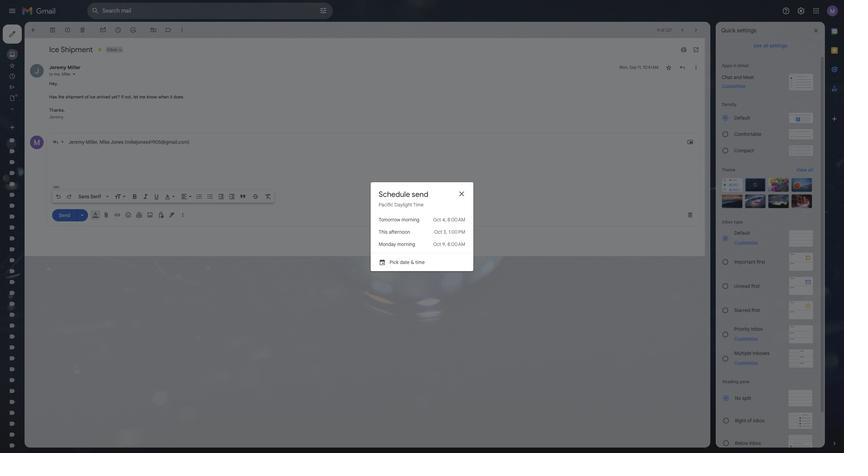 Task type: locate. For each thing, give the bounding box(es) containing it.
1 vertical spatial oct
[[434, 229, 442, 235]]

default
[[735, 115, 750, 121], [735, 230, 750, 236]]

2 menu item from the top
[[371, 226, 474, 238]]

jeremy
[[49, 64, 66, 71], [49, 114, 64, 120], [69, 139, 85, 145]]

0 horizontal spatial of
[[85, 95, 89, 100]]

inbox
[[107, 47, 117, 52], [722, 220, 733, 225], [752, 326, 763, 333]]

0 horizontal spatial mike
[[62, 72, 70, 77]]

multiple inboxes
[[735, 351, 770, 357]]

the shipment
[[58, 95, 84, 100]]

not,
[[125, 95, 132, 100]]

shipment
[[61, 45, 93, 54]]

oct left 4,
[[433, 217, 441, 223]]

2 default from the top
[[735, 230, 750, 236]]

menu item containing monday morning
[[371, 238, 474, 251]]

unread first
[[735, 283, 760, 290]]

afternoon
[[389, 229, 410, 235]]

1 vertical spatial miller
[[86, 139, 97, 145]]

ice
[[90, 95, 96, 100]]

inbox for inbox type
[[722, 220, 733, 225]]

reading pane
[[723, 380, 750, 385]]

mike
[[62, 72, 70, 77], [100, 139, 110, 145]]

no
[[735, 396, 742, 402]]

report spam image
[[64, 27, 71, 33]]

0 horizontal spatial me
[[54, 72, 60, 77]]

pick date & time
[[390, 260, 425, 266]]

oct 4, 8:00 am
[[433, 217, 466, 223]]

1 vertical spatial me
[[139, 95, 146, 100]]

me
[[54, 72, 60, 77], [139, 95, 146, 100]]

default down type
[[735, 230, 750, 236]]

thanks,
[[49, 108, 65, 113]]

morning
[[402, 217, 420, 223], [398, 241, 415, 248]]

1 vertical spatial inbox
[[750, 441, 761, 447]]

no split
[[735, 396, 752, 402]]

0 vertical spatial miller
[[68, 64, 81, 71]]

jeremy for jeremy miller
[[49, 64, 66, 71]]

reading pane element
[[723, 380, 813, 385]]

1 vertical spatial morning
[[398, 241, 415, 248]]

split
[[743, 396, 752, 402]]

quote ‪(⌘⇧9)‬ image
[[240, 193, 246, 200]]

important according to google magic. switch
[[96, 46, 103, 53]]

&
[[411, 260, 414, 266]]

right
[[735, 418, 747, 425]]

menu item containing tomorrow morning
[[371, 214, 474, 226]]

formatting options toolbar
[[52, 191, 274, 203]]

hey,
[[49, 81, 59, 86]]

mike left jones
[[100, 139, 110, 145]]

jeremy for jeremy miller , mike jones (mikejones41905@gmail.com)
[[69, 139, 85, 145]]

first
[[757, 259, 766, 265], [752, 283, 760, 290], [752, 308, 761, 314]]

1 vertical spatial first
[[752, 283, 760, 290]]

0 vertical spatial 8:00 am
[[448, 217, 466, 223]]

miller up to me , mike
[[68, 64, 81, 71]]

monday morning
[[379, 241, 415, 248]]

apps
[[722, 63, 732, 68]]

1 vertical spatial default
[[735, 230, 750, 236]]

oct left 3,
[[434, 229, 442, 235]]

8:00 am right 9,
[[448, 241, 466, 248]]

of right the right
[[748, 418, 752, 425]]

inbox right important according to google magic. switch
[[107, 47, 117, 52]]

default up comfortable
[[735, 115, 750, 121]]

strikethrough ‪(⌘⇧x)‬ image
[[252, 193, 259, 200]]

display density element
[[722, 102, 814, 107]]

schedule send
[[379, 190, 429, 199]]

0 vertical spatial jeremy
[[49, 64, 66, 71]]

0 vertical spatial first
[[757, 259, 766, 265]]

1 vertical spatial ,
[[97, 139, 98, 145]]

morning for monday morning
[[398, 241, 415, 248]]

0 vertical spatial mike
[[62, 72, 70, 77]]

jeremy miller , mike jones (mikejones41905@gmail.com)
[[69, 139, 190, 145]]

1 default from the top
[[735, 115, 750, 121]]

1 vertical spatial of
[[85, 95, 89, 100]]

,
[[60, 72, 61, 77], [97, 139, 98, 145]]

inbox for inbox
[[107, 47, 117, 52]]

of right 11
[[661, 27, 665, 33]]

1 vertical spatial jeremy
[[49, 114, 64, 120]]

type
[[734, 220, 743, 225]]

first for unread first
[[752, 283, 760, 290]]

inbox right the right
[[753, 418, 765, 425]]

undo ‪(⌘z)‬ image
[[55, 193, 62, 200]]

menu item up pick date & time "menu item"
[[371, 238, 474, 251]]

priority
[[735, 326, 750, 333]]

this afternoon
[[379, 229, 410, 235]]

0 vertical spatial ,
[[60, 72, 61, 77]]

advanced search options image
[[317, 4, 330, 17]]

oct for oct 3, 1:00 pm
[[434, 229, 442, 235]]

morning down 'afternoon'
[[398, 241, 415, 248]]

2 vertical spatial of
[[748, 418, 752, 425]]

1 horizontal spatial ,
[[97, 139, 98, 145]]

1 menu item from the top
[[371, 214, 474, 226]]

0 vertical spatial inbox
[[753, 418, 765, 425]]

miller left jones
[[86, 139, 97, 145]]

pacific daylight time
[[379, 202, 424, 208]]

me right to
[[54, 72, 60, 77]]

me right let
[[139, 95, 146, 100]]

1 horizontal spatial mike
[[100, 139, 110, 145]]

0 vertical spatial morning
[[402, 217, 420, 223]]

tab list
[[825, 22, 845, 429]]

oct 9, 8:00 am
[[433, 241, 466, 248]]

0 vertical spatial oct
[[433, 217, 441, 223]]

apps in gmail
[[722, 63, 749, 68]]

oct for oct 9, 8:00 am
[[433, 241, 441, 248]]

density
[[722, 102, 737, 107]]

menu item down 4,
[[371, 226, 474, 238]]

1 horizontal spatial miller
[[86, 139, 97, 145]]

thanks, jeremy
[[49, 108, 66, 120]]

quick settings
[[722, 27, 757, 34]]

mike for miller
[[100, 139, 110, 145]]

let
[[133, 95, 138, 100]]

0 vertical spatial default
[[735, 115, 750, 121]]

0 vertical spatial of
[[661, 27, 665, 33]]

0 horizontal spatial inbox
[[107, 47, 117, 52]]

of for 11
[[661, 27, 665, 33]]

jones
[[111, 139, 124, 145]]

morning up 'afternoon'
[[402, 217, 420, 223]]

miller
[[68, 64, 81, 71], [86, 139, 97, 145]]

chat and meet
[[722, 74, 754, 81]]

1 horizontal spatial of
[[661, 27, 665, 33]]

bold ‪(⌘b)‬ image
[[131, 193, 138, 200]]

if
[[121, 95, 124, 100]]

inbox right "priority"
[[752, 326, 763, 333]]

tomorrow
[[379, 217, 401, 223]]

discard draft ‪(⌘⇧d)‬ image
[[687, 212, 694, 219]]

1 vertical spatial mike
[[100, 139, 110, 145]]

2 vertical spatial first
[[752, 308, 761, 314]]

gmail
[[738, 63, 749, 68]]

of for right
[[748, 418, 752, 425]]

0 horizontal spatial miller
[[68, 64, 81, 71]]

oct left 9,
[[433, 241, 441, 248]]

first for important first
[[757, 259, 766, 265]]

quick settings element
[[722, 27, 757, 40]]

8:00 am right 4,
[[448, 217, 466, 223]]

below
[[735, 441, 748, 447]]

meet
[[743, 74, 754, 81]]

when
[[158, 95, 169, 100]]

1 vertical spatial 8:00 am
[[448, 241, 466, 248]]

None search field
[[87, 3, 333, 19]]

, down jeremy miller
[[60, 72, 61, 77]]

menu item
[[371, 214, 474, 226], [371, 226, 474, 238], [371, 238, 474, 251]]

numbered list ‪(⌘⇧7)‬ image
[[196, 193, 203, 200]]

time
[[416, 260, 425, 266]]

, left jones
[[97, 139, 98, 145]]

2 vertical spatial inbox
[[752, 326, 763, 333]]

first right unread
[[752, 283, 760, 290]]

inbox right below
[[750, 441, 761, 447]]

snooze image
[[115, 27, 121, 33]]

1 horizontal spatial me
[[139, 95, 146, 100]]

mike down jeremy miller
[[62, 72, 70, 77]]

important
[[735, 259, 756, 265]]

2 horizontal spatial of
[[748, 418, 752, 425]]

navigation
[[0, 22, 82, 454]]

2 vertical spatial oct
[[433, 241, 441, 248]]

8:00 am
[[448, 217, 466, 223], [448, 241, 466, 248]]

0 horizontal spatial ,
[[60, 72, 61, 77]]

first for starred first
[[752, 308, 761, 314]]

inbox left type
[[722, 220, 733, 225]]

underline ‪(⌘u)‬ image
[[153, 193, 160, 200]]

of left ice
[[85, 95, 89, 100]]

2 vertical spatial jeremy
[[69, 139, 85, 145]]

theme
[[722, 168, 736, 173]]

(mikejones41905@gmail.com)
[[125, 139, 190, 145]]

of
[[661, 27, 665, 33], [85, 95, 89, 100], [748, 418, 752, 425]]

it
[[170, 95, 172, 100]]

schedule send dialog
[[371, 182, 474, 271]]

inbox inside button
[[107, 47, 117, 52]]

0 vertical spatial inbox
[[107, 47, 117, 52]]

first right important
[[757, 259, 766, 265]]

first right starred
[[752, 308, 761, 314]]

menu
[[371, 214, 474, 271]]

starred
[[735, 308, 751, 314]]

in
[[734, 63, 737, 68]]

1 vertical spatial inbox
[[722, 220, 733, 225]]

, for miller
[[97, 139, 98, 145]]

menu item down time
[[371, 214, 474, 226]]

1 horizontal spatial inbox
[[722, 220, 733, 225]]

yet?
[[112, 95, 120, 100]]

2 8:00 am from the top
[[448, 241, 466, 248]]

oct
[[433, 217, 441, 223], [434, 229, 442, 235], [433, 241, 441, 248]]

Not starred checkbox
[[666, 64, 673, 71]]

important first
[[735, 259, 766, 265]]

1 8:00 am from the top
[[448, 217, 466, 223]]

unread
[[735, 283, 751, 290]]

3 menu item from the top
[[371, 238, 474, 251]]

to me , mike
[[49, 72, 70, 77]]

remove formatting ‪(⌘\)‬ image
[[265, 193, 272, 200]]

mike for me
[[62, 72, 70, 77]]



Task type: describe. For each thing, give the bounding box(es) containing it.
jeremy inside thanks, jeremy
[[49, 114, 64, 120]]

11,
[[638, 65, 642, 70]]

mon, sep 11, 10:41 am cell
[[620, 64, 659, 71]]

ice
[[49, 45, 59, 54]]

11
[[657, 27, 660, 33]]

settings image
[[797, 7, 806, 15]]

default for comfortable
[[735, 115, 750, 121]]

settings
[[737, 27, 757, 34]]

back to inbox image
[[30, 27, 37, 33]]

compact
[[735, 148, 755, 154]]

date
[[400, 260, 410, 266]]

2 horizontal spatial inbox
[[752, 326, 763, 333]]

redo ‪(⌘y)‬ image
[[66, 193, 73, 200]]

this
[[379, 229, 388, 235]]

oct for oct 4, 8:00 am
[[433, 217, 441, 223]]

ice shipment
[[49, 45, 93, 54]]

theme element
[[722, 167, 736, 174]]

to
[[49, 72, 53, 77]]

indent more ‪(⌘])‬ image
[[229, 193, 235, 200]]

inboxes
[[753, 351, 770, 357]]

delete image
[[79, 27, 86, 33]]

mon,
[[620, 65, 629, 70]]

search mail image
[[89, 5, 102, 17]]

9,
[[443, 241, 446, 248]]

inbox type element
[[722, 220, 814, 225]]

below inbox
[[735, 441, 761, 447]]

monday
[[379, 241, 396, 248]]

newer image
[[679, 27, 686, 33]]

daylight
[[395, 202, 412, 208]]

inbox type
[[722, 220, 743, 225]]

8:00 am for oct 9, 8:00 am
[[448, 241, 466, 248]]

1:00 pm
[[449, 229, 466, 235]]

mon, sep 11, 10:41 am
[[620, 65, 659, 70]]

bulleted list ‪(⌘⇧8)‬ image
[[207, 193, 214, 200]]

11 of 227
[[657, 27, 673, 33]]

default for important first
[[735, 230, 750, 236]]

8:00 am for oct 4, 8:00 am
[[448, 217, 466, 223]]

indent less ‪(⌘[)‬ image
[[218, 193, 225, 200]]

, for me
[[60, 72, 61, 77]]

miller for jeremy miller , mike jones (mikejones41905@gmail.com)
[[86, 139, 97, 145]]

sep
[[630, 65, 637, 70]]

priority inbox
[[735, 326, 763, 333]]

menu item containing this afternoon
[[371, 226, 474, 238]]

time
[[413, 202, 424, 208]]

pick
[[390, 260, 399, 266]]

has
[[49, 95, 57, 100]]

pacific
[[379, 202, 394, 208]]

schedule send heading
[[379, 190, 429, 199]]

inbox button
[[106, 47, 118, 53]]

does.
[[174, 95, 185, 100]]

schedule
[[379, 190, 410, 199]]

chat
[[722, 74, 733, 81]]

oct 3, 1:00 pm
[[434, 229, 466, 235]]

multiple
[[735, 351, 752, 357]]

has the shipment of ice arrived yet? if not, let me know when it does.
[[49, 95, 186, 100]]

and
[[734, 74, 742, 81]]

add to tasks image
[[130, 27, 136, 33]]

show trimmed content image
[[52, 186, 60, 189]]

jeremy miller
[[49, 64, 81, 71]]

menu containing tomorrow morning
[[371, 214, 474, 271]]

pick date & time menu item
[[371, 253, 474, 271]]

miller for jeremy miller
[[68, 64, 81, 71]]

10:41 am
[[643, 65, 659, 70]]

tomorrow morning
[[379, 217, 420, 223]]

archive image
[[49, 27, 56, 33]]

0 vertical spatial me
[[54, 72, 60, 77]]

know
[[147, 95, 157, 100]]

comfortable
[[735, 131, 762, 138]]

arrived
[[97, 95, 110, 100]]

older image
[[693, 27, 700, 33]]

italic ‪(⌘i)‬ image
[[142, 193, 149, 200]]

send
[[412, 190, 429, 199]]

reading
[[723, 380, 739, 385]]

3,
[[444, 229, 447, 235]]

quick
[[722, 27, 736, 34]]

right of inbox
[[735, 418, 765, 425]]

starred first
[[735, 308, 761, 314]]

227
[[666, 27, 673, 33]]

pane
[[740, 380, 750, 385]]

4,
[[442, 217, 446, 223]]

morning for tomorrow morning
[[402, 217, 420, 223]]



Task type: vqa. For each thing, say whether or not it's contained in the screenshot.
Thanks, Jeremy
yes



